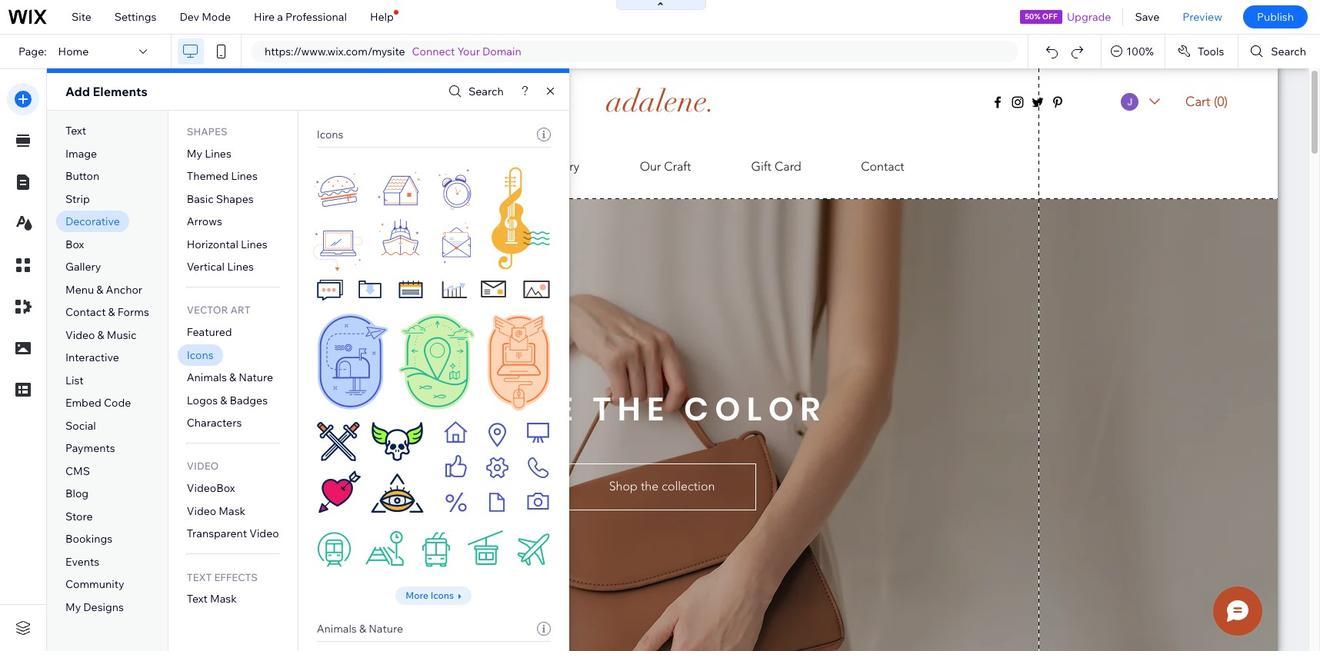 Task type: locate. For each thing, give the bounding box(es) containing it.
search
[[1272, 45, 1307, 58], [469, 85, 504, 98]]

nature up badges
[[239, 371, 273, 385]]

100% button
[[1102, 35, 1165, 68]]

search down "domain"
[[469, 85, 504, 98]]

https://www.wix.com/mysite
[[265, 45, 405, 58]]

shapes up my lines
[[187, 125, 227, 138]]

art
[[230, 304, 251, 317]]

forms
[[118, 306, 149, 320]]

shapes down the themed lines
[[216, 192, 254, 206]]

0 vertical spatial search
[[1272, 45, 1307, 58]]

text for text
[[65, 124, 86, 138]]

video down videobox
[[187, 505, 216, 519]]

nature down the more icons button at bottom
[[369, 623, 403, 636]]

0 horizontal spatial my
[[65, 601, 81, 615]]

list
[[65, 374, 84, 388]]

add
[[65, 84, 90, 99]]

0 horizontal spatial animals & nature
[[187, 371, 273, 385]]

animals & nature
[[187, 371, 273, 385], [317, 623, 403, 636]]

vector
[[187, 304, 228, 317]]

&
[[96, 283, 103, 297], [108, 306, 115, 320], [97, 328, 104, 342], [229, 371, 236, 385], [220, 394, 227, 408], [359, 623, 366, 636]]

dev
[[180, 10, 199, 24]]

1 vertical spatial animals
[[317, 623, 357, 636]]

payments
[[65, 442, 115, 456]]

search button down publish
[[1239, 35, 1320, 68]]

hire
[[254, 10, 275, 24]]

50% off
[[1025, 12, 1058, 22]]

arrows
[[187, 215, 222, 229]]

text for text mask
[[187, 593, 208, 607]]

text up text mask
[[187, 571, 212, 584]]

off
[[1043, 12, 1058, 22]]

0 vertical spatial mask
[[219, 505, 246, 519]]

elements
[[93, 84, 148, 99]]

my for my lines
[[187, 147, 202, 161]]

video
[[65, 328, 95, 342], [187, 461, 219, 473], [187, 505, 216, 519], [249, 527, 279, 541]]

1 vertical spatial nature
[[369, 623, 403, 636]]

1 vertical spatial text
[[187, 571, 212, 584]]

mask for text mask
[[210, 593, 237, 607]]

domain
[[483, 45, 521, 58]]

logos
[[187, 394, 218, 408]]

1 vertical spatial shapes
[[216, 192, 254, 206]]

2 horizontal spatial icons
[[431, 590, 454, 602]]

video for video mask
[[187, 505, 216, 519]]

home
[[58, 45, 89, 58]]

50%
[[1025, 12, 1041, 22]]

text
[[65, 124, 86, 138], [187, 571, 212, 584], [187, 593, 208, 607]]

text down text effects
[[187, 593, 208, 607]]

icons
[[317, 128, 344, 142], [187, 348, 214, 362], [431, 590, 454, 602]]

search down publish "button"
[[1272, 45, 1307, 58]]

text effects
[[187, 571, 258, 584]]

text up image
[[65, 124, 86, 138]]

lines down horizontal lines
[[227, 260, 254, 274]]

1 vertical spatial mask
[[210, 593, 237, 607]]

site
[[72, 10, 91, 24]]

badges
[[230, 394, 268, 408]]

2 vertical spatial icons
[[431, 590, 454, 602]]

basic shapes
[[187, 192, 254, 206]]

1 vertical spatial search
[[469, 85, 504, 98]]

embed
[[65, 397, 101, 410]]

https://www.wix.com/mysite connect your domain
[[265, 45, 521, 58]]

videobox
[[187, 482, 235, 496]]

search button down your
[[445, 80, 504, 103]]

1 horizontal spatial icons
[[317, 128, 344, 142]]

lines up vertical lines
[[241, 238, 268, 251]]

0 vertical spatial my
[[187, 147, 202, 161]]

video for video
[[187, 461, 219, 473]]

0 horizontal spatial search
[[469, 85, 504, 98]]

horizontal
[[187, 238, 238, 251]]

0 vertical spatial text
[[65, 124, 86, 138]]

lines up the themed lines
[[205, 147, 231, 161]]

gallery
[[65, 260, 101, 274]]

1 vertical spatial my
[[65, 601, 81, 615]]

0 vertical spatial animals
[[187, 371, 227, 385]]

lines for horizontal lines
[[241, 238, 268, 251]]

bookings
[[65, 533, 113, 547]]

1 horizontal spatial search
[[1272, 45, 1307, 58]]

video for video & music
[[65, 328, 95, 342]]

my up themed
[[187, 147, 202, 161]]

lines
[[205, 147, 231, 161], [231, 169, 258, 183], [241, 238, 268, 251], [227, 260, 254, 274]]

logos & badges
[[187, 394, 268, 408]]

vertical lines
[[187, 260, 254, 274]]

0 vertical spatial nature
[[239, 371, 273, 385]]

mask
[[219, 505, 246, 519], [210, 593, 237, 607]]

0 horizontal spatial animals
[[187, 371, 227, 385]]

video down the contact
[[65, 328, 95, 342]]

menu
[[65, 283, 94, 297]]

designs
[[83, 601, 124, 615]]

text for text effects
[[187, 571, 212, 584]]

mask up transparent video
[[219, 505, 246, 519]]

hire a professional
[[254, 10, 347, 24]]

animals
[[187, 371, 227, 385], [317, 623, 357, 636]]

1 vertical spatial animals & nature
[[317, 623, 403, 636]]

more icons
[[406, 590, 454, 602]]

my
[[187, 147, 202, 161], [65, 601, 81, 615]]

lines up the basic shapes
[[231, 169, 258, 183]]

preview
[[1183, 10, 1223, 24]]

strip
[[65, 192, 90, 206]]

menu & anchor
[[65, 283, 142, 297]]

connect
[[412, 45, 455, 58]]

1 vertical spatial icons
[[187, 348, 214, 362]]

nature
[[239, 371, 273, 385], [369, 623, 403, 636]]

0 vertical spatial search button
[[1239, 35, 1320, 68]]

video up videobox
[[187, 461, 219, 473]]

my left designs
[[65, 601, 81, 615]]

video right transparent
[[249, 527, 279, 541]]

search button
[[1239, 35, 1320, 68], [445, 80, 504, 103]]

shapes
[[187, 125, 227, 138], [216, 192, 254, 206]]

mask down text effects
[[210, 593, 237, 607]]

horizontal lines
[[187, 238, 268, 251]]

icons inside button
[[431, 590, 454, 602]]

1 horizontal spatial my
[[187, 147, 202, 161]]

themed lines
[[187, 169, 258, 183]]

interactive
[[65, 351, 119, 365]]

2 vertical spatial text
[[187, 593, 208, 607]]

0 horizontal spatial search button
[[445, 80, 504, 103]]

add elements
[[65, 84, 148, 99]]

text mask
[[187, 593, 237, 607]]

cms
[[65, 465, 90, 479]]



Task type: describe. For each thing, give the bounding box(es) containing it.
my for my designs
[[65, 601, 81, 615]]

mode
[[202, 10, 231, 24]]

professional
[[286, 10, 347, 24]]

mask for video mask
[[219, 505, 246, 519]]

anchor
[[106, 283, 142, 297]]

video & music
[[65, 328, 137, 342]]

0 horizontal spatial icons
[[187, 348, 214, 362]]

video mask
[[187, 505, 246, 519]]

my lines
[[187, 147, 231, 161]]

events
[[65, 556, 99, 569]]

tools
[[1198, 45, 1225, 58]]

more
[[406, 590, 429, 602]]

basic
[[187, 192, 214, 206]]

publish
[[1257, 10, 1294, 24]]

transparent video
[[187, 527, 279, 541]]

1 horizontal spatial animals & nature
[[317, 623, 403, 636]]

image
[[65, 147, 97, 161]]

lines for vertical lines
[[227, 260, 254, 274]]

decorative
[[65, 215, 120, 229]]

save
[[1135, 10, 1160, 24]]

settings
[[115, 10, 157, 24]]

transparent
[[187, 527, 247, 541]]

box
[[65, 238, 84, 251]]

social
[[65, 419, 96, 433]]

store
[[65, 510, 93, 524]]

help
[[370, 10, 394, 24]]

code
[[104, 397, 131, 410]]

button
[[65, 169, 99, 183]]

1 horizontal spatial animals
[[317, 623, 357, 636]]

featured
[[187, 326, 232, 340]]

1 vertical spatial search button
[[445, 80, 504, 103]]

community
[[65, 578, 124, 592]]

upgrade
[[1067, 10, 1112, 24]]

lines for my lines
[[205, 147, 231, 161]]

save button
[[1124, 0, 1171, 34]]

vertical
[[187, 260, 225, 274]]

vector art
[[187, 304, 251, 317]]

effects
[[214, 571, 258, 584]]

100%
[[1127, 45, 1154, 58]]

music
[[107, 328, 137, 342]]

embed code
[[65, 397, 131, 410]]

0 vertical spatial animals & nature
[[187, 371, 273, 385]]

more icons button
[[396, 587, 472, 606]]

characters
[[187, 417, 242, 430]]

tools button
[[1166, 35, 1238, 68]]

lines for themed lines
[[231, 169, 258, 183]]

a
[[277, 10, 283, 24]]

themed
[[187, 169, 229, 183]]

contact
[[65, 306, 106, 320]]

publish button
[[1243, 5, 1308, 28]]

0 vertical spatial icons
[[317, 128, 344, 142]]

1 horizontal spatial search button
[[1239, 35, 1320, 68]]

0 horizontal spatial nature
[[239, 371, 273, 385]]

0 vertical spatial shapes
[[187, 125, 227, 138]]

my designs
[[65, 601, 124, 615]]

contact & forms
[[65, 306, 149, 320]]

blog
[[65, 487, 89, 501]]

preview button
[[1171, 0, 1234, 34]]

your
[[457, 45, 480, 58]]

dev mode
[[180, 10, 231, 24]]

1 horizontal spatial nature
[[369, 623, 403, 636]]



Task type: vqa. For each thing, say whether or not it's contained in the screenshot.
Text Effects
yes



